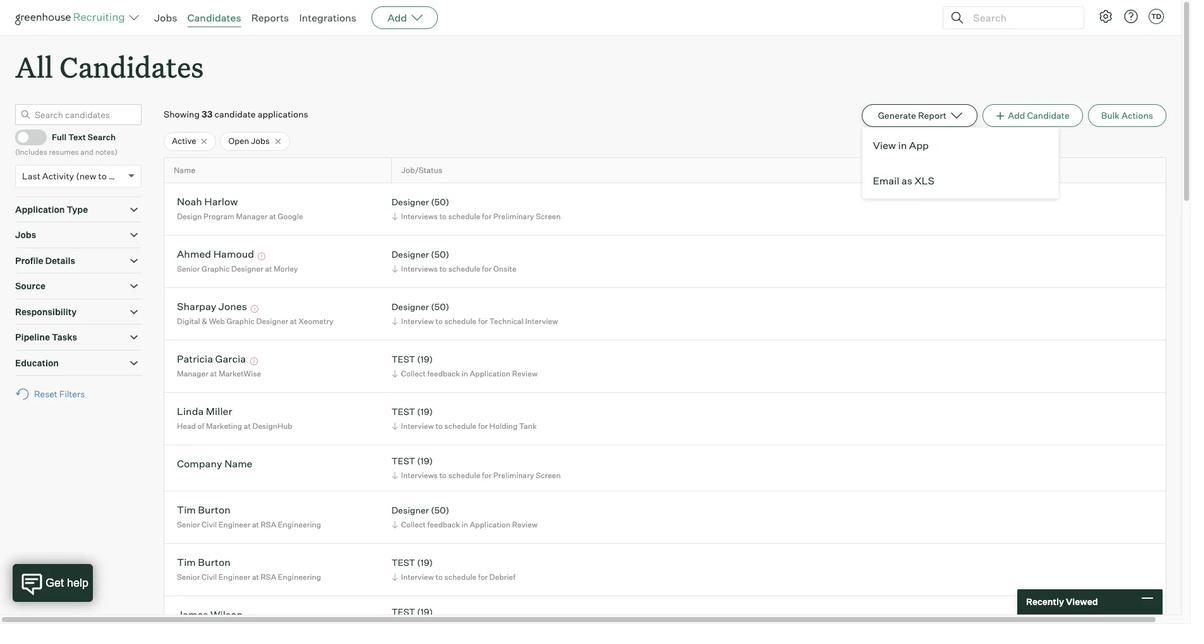 Task type: locate. For each thing, give the bounding box(es) containing it.
test for test (19) interview to schedule for holding tank
[[392, 407, 415, 418]]

tim
[[177, 504, 196, 517], [177, 557, 196, 569]]

old)
[[109, 171, 125, 181]]

tim burton senior civil engineer at rsa engineering up "wilson"
[[177, 557, 321, 582]]

1 vertical spatial in
[[462, 369, 468, 379]]

(19) inside test (19) collect feedback in application review
[[417, 354, 433, 365]]

jobs right open
[[251, 136, 270, 146]]

review up tank at the left bottom
[[512, 369, 538, 379]]

collect inside test (19) collect feedback in application review
[[401, 369, 426, 379]]

sharpay jones
[[177, 301, 247, 313]]

to inside test (19) interview to schedule for debrief
[[436, 573, 443, 582]]

patricia
[[177, 353, 213, 366]]

2 (19) from the top
[[417, 407, 433, 418]]

schedule up designer (50) collect feedback in application review
[[449, 471, 481, 480]]

application down last
[[15, 204, 65, 215]]

senior down ahmed
[[177, 264, 200, 274]]

schedule inside the test (19) interview to schedule for holding tank
[[445, 422, 477, 431]]

3 (50) from the top
[[431, 302, 449, 313]]

view in app
[[873, 139, 929, 152]]

manager right program
[[236, 212, 268, 221]]

(50) for designer (50) interview to schedule for technical interview
[[431, 302, 449, 313]]

burton
[[198, 504, 231, 517], [198, 557, 231, 569]]

in inside designer (50) collect feedback in application review
[[462, 520, 468, 530]]

(19) for test (19)
[[417, 607, 433, 618]]

to inside the test (19) interview to schedule for holding tank
[[436, 422, 443, 431]]

rsa
[[261, 520, 276, 530], [261, 573, 276, 582]]

2 vertical spatial in
[[462, 520, 468, 530]]

schedule up designer (50) interviews to schedule for onsite
[[449, 212, 481, 221]]

add for add candidate
[[1009, 110, 1026, 121]]

for inside "designer (50) interview to schedule for technical interview"
[[478, 317, 488, 326]]

add candidate link
[[983, 104, 1083, 127]]

2 engineering from the top
[[278, 573, 321, 582]]

2 vertical spatial jobs
[[15, 230, 36, 240]]

designer inside "designer (50) interview to schedule for technical interview"
[[392, 302, 429, 313]]

name down the active
[[174, 166, 196, 175]]

to for test (19) interview to schedule for debrief
[[436, 573, 443, 582]]

for left technical
[[478, 317, 488, 326]]

add
[[388, 11, 407, 24], [1009, 110, 1026, 121]]

graphic down ahmed hamoud link
[[202, 264, 230, 274]]

engineering
[[278, 520, 321, 530], [278, 573, 321, 582]]

application up debrief
[[470, 520, 511, 530]]

civil for test (19)
[[202, 573, 217, 582]]

collect
[[401, 369, 426, 379], [401, 520, 426, 530]]

candidates right the jobs link
[[187, 11, 241, 24]]

1 vertical spatial civil
[[202, 573, 217, 582]]

preliminary inside test (19) interviews to schedule for preliminary screen
[[494, 471, 534, 480]]

interviews inside designer (50) interviews to schedule for onsite
[[401, 264, 438, 274]]

2 tim from the top
[[177, 557, 196, 569]]

collect feedback in application review link up test (19) interview to schedule for debrief
[[390, 519, 541, 531]]

1 vertical spatial application
[[470, 369, 511, 379]]

in inside test (19) collect feedback in application review
[[462, 369, 468, 379]]

designer for designer (50) interviews to schedule for preliminary screen
[[392, 197, 429, 208]]

0 vertical spatial feedback
[[428, 369, 460, 379]]

to for test (19) interview to schedule for holding tank
[[436, 422, 443, 431]]

senior up james
[[177, 573, 200, 582]]

(50) inside "designer (50) interview to schedule for technical interview"
[[431, 302, 449, 313]]

feedback
[[428, 369, 460, 379], [428, 520, 460, 530]]

for for test (19) interviews to schedule for preliminary screen
[[482, 471, 492, 480]]

schedule left onsite
[[449, 264, 481, 274]]

1 (50) from the top
[[431, 197, 449, 208]]

1 feedback from the top
[[428, 369, 460, 379]]

to for designer (50) interviews to schedule for preliminary screen
[[440, 212, 447, 221]]

interview inside the test (19) interview to schedule for holding tank
[[401, 422, 434, 431]]

2 senior from the top
[[177, 520, 200, 530]]

engineer down company name link
[[219, 520, 251, 530]]

for left debrief
[[478, 573, 488, 582]]

2 tim burton link from the top
[[177, 557, 231, 571]]

interviews to schedule for preliminary screen link for test (19)
[[390, 470, 564, 482]]

2 burton from the top
[[198, 557, 231, 569]]

for inside the test (19) interview to schedule for holding tank
[[478, 422, 488, 431]]

review up debrief
[[512, 520, 538, 530]]

sharpay
[[177, 301, 216, 313]]

manager down patricia
[[177, 369, 208, 379]]

designer (50) interviews to schedule for preliminary screen
[[392, 197, 561, 221]]

for inside designer (50) interviews to schedule for onsite
[[482, 264, 492, 274]]

schedule for designer (50) interviews to schedule for onsite
[[449, 264, 481, 274]]

1 (19) from the top
[[417, 354, 433, 365]]

3 (19) from the top
[[417, 456, 433, 467]]

application inside test (19) collect feedback in application review
[[470, 369, 511, 379]]

(50) up the interviews to schedule for onsite link
[[431, 249, 449, 260]]

0 vertical spatial burton
[[198, 504, 231, 517]]

(50) inside designer (50) interviews to schedule for onsite
[[431, 249, 449, 260]]

civil up james wilson on the bottom of the page
[[202, 573, 217, 582]]

ahmed
[[177, 248, 211, 261]]

noah harlow link
[[177, 196, 238, 210]]

1 vertical spatial manager
[[177, 369, 208, 379]]

candidates
[[187, 11, 241, 24], [60, 48, 204, 85]]

text
[[68, 132, 86, 142]]

1 vertical spatial engineering
[[278, 573, 321, 582]]

search
[[88, 132, 116, 142]]

0 vertical spatial manager
[[236, 212, 268, 221]]

interview inside test (19) interview to schedule for debrief
[[401, 573, 434, 582]]

jobs up "profile"
[[15, 230, 36, 240]]

test inside test (19) interview to schedule for debrief
[[392, 558, 415, 569]]

1 vertical spatial rsa
[[261, 573, 276, 582]]

(50) inside designer (50) interviews to schedule for preliminary screen
[[431, 197, 449, 208]]

2 vertical spatial senior
[[177, 573, 200, 582]]

1 interviews to schedule for preliminary screen link from the top
[[390, 210, 564, 222]]

1 vertical spatial screen
[[536, 471, 561, 480]]

1 vertical spatial graphic
[[227, 317, 255, 326]]

review
[[512, 369, 538, 379], [512, 520, 538, 530]]

0 vertical spatial interviews to schedule for preliminary screen link
[[390, 210, 564, 222]]

add button
[[372, 6, 438, 29]]

interviews inside test (19) interviews to schedule for preliminary screen
[[401, 471, 438, 480]]

0 vertical spatial tim burton link
[[177, 504, 231, 519]]

digital & web graphic designer at xeometry
[[177, 317, 334, 326]]

(50) for designer (50) collect feedback in application review
[[431, 505, 449, 516]]

manager inside noah harlow design program manager at google
[[236, 212, 268, 221]]

4 test from the top
[[392, 558, 415, 569]]

for up designer (50) collect feedback in application review
[[482, 471, 492, 480]]

application
[[15, 204, 65, 215], [470, 369, 511, 379], [470, 520, 511, 530]]

Search text field
[[970, 9, 1073, 27]]

to inside designer (50) interviews to schedule for onsite
[[440, 264, 447, 274]]

designer inside designer (50) interviews to schedule for onsite
[[392, 249, 429, 260]]

generate report
[[878, 110, 947, 121]]

recently viewed
[[1027, 597, 1099, 608]]

schedule left "holding"
[[445, 422, 477, 431]]

1 civil from the top
[[202, 520, 217, 530]]

0 vertical spatial add
[[388, 11, 407, 24]]

1 vertical spatial collect feedback in application review link
[[390, 519, 541, 531]]

1 screen from the top
[[536, 212, 561, 221]]

application inside designer (50) collect feedback in application review
[[470, 520, 511, 530]]

0 vertical spatial candidates
[[187, 11, 241, 24]]

screen for (50)
[[536, 212, 561, 221]]

2 preliminary from the top
[[494, 471, 534, 480]]

(19) for test (19) interview to schedule for debrief
[[417, 558, 433, 569]]

ahmed hamoud
[[177, 248, 254, 261]]

add inside popup button
[[388, 11, 407, 24]]

1 vertical spatial add
[[1009, 110, 1026, 121]]

engineer up "wilson"
[[219, 573, 251, 582]]

review inside test (19) collect feedback in application review
[[512, 369, 538, 379]]

schedule inside test (19) interview to schedule for debrief
[[445, 573, 477, 582]]

in left the app
[[899, 139, 907, 152]]

linda miller head of marketing at designhub
[[177, 406, 293, 431]]

james
[[177, 609, 208, 622]]

td button
[[1147, 6, 1167, 27]]

burton for designer
[[198, 504, 231, 517]]

for for designer (50) interviews to schedule for preliminary screen
[[482, 212, 492, 221]]

reset filters button
[[15, 383, 91, 406]]

3 test from the top
[[392, 456, 415, 467]]

greenhouse recruiting image
[[15, 10, 129, 25]]

at
[[269, 212, 276, 221], [265, 264, 272, 274], [290, 317, 297, 326], [210, 369, 217, 379], [244, 422, 251, 431], [252, 520, 259, 530], [252, 573, 259, 582]]

screen inside designer (50) interviews to schedule for preliminary screen
[[536, 212, 561, 221]]

preliminary down "holding"
[[494, 471, 534, 480]]

digital
[[177, 317, 200, 326]]

schedule up test (19) collect feedback in application review
[[445, 317, 477, 326]]

2 civil from the top
[[202, 573, 217, 582]]

screen inside test (19) interviews to schedule for preliminary screen
[[536, 471, 561, 480]]

in up test (19) interview to schedule for debrief
[[462, 520, 468, 530]]

name
[[174, 166, 196, 175], [225, 458, 253, 471]]

1 vertical spatial senior
[[177, 520, 200, 530]]

1 vertical spatial preliminary
[[494, 471, 534, 480]]

for inside test (19) interview to schedule for debrief
[[478, 573, 488, 582]]

feedback up test (19) interview to schedule for debrief
[[428, 520, 460, 530]]

1 vertical spatial tim
[[177, 557, 196, 569]]

2 vertical spatial interviews
[[401, 471, 438, 480]]

sharpay jones link
[[177, 301, 247, 315]]

0 vertical spatial collect feedback in application review link
[[390, 368, 541, 380]]

screen
[[536, 212, 561, 221], [536, 471, 561, 480]]

2 review from the top
[[512, 520, 538, 530]]

1 vertical spatial interviews
[[401, 264, 438, 274]]

candidates down the jobs link
[[60, 48, 204, 85]]

0 vertical spatial tim
[[177, 504, 196, 517]]

0 vertical spatial name
[[174, 166, 196, 175]]

0 vertical spatial senior
[[177, 264, 200, 274]]

test for test (19) interview to schedule for debrief
[[392, 558, 415, 569]]

technical
[[490, 317, 524, 326]]

name right company
[[225, 458, 253, 471]]

noah harlow design program manager at google
[[177, 196, 303, 221]]

jobs left the candidates link
[[154, 11, 177, 24]]

preliminary for (50)
[[494, 212, 534, 221]]

1 vertical spatial review
[[512, 520, 538, 530]]

0 vertical spatial preliminary
[[494, 212, 534, 221]]

ahmed hamoud has been in onsite for more than 21 days image
[[256, 253, 268, 261]]

last
[[22, 171, 40, 181]]

to inside "designer (50) interview to schedule for technical interview"
[[436, 317, 443, 326]]

preliminary up onsite
[[494, 212, 534, 221]]

showing
[[164, 109, 200, 120]]

1 review from the top
[[512, 369, 538, 379]]

linda miller link
[[177, 406, 232, 420]]

2 screen from the top
[[536, 471, 561, 480]]

1 engineering from the top
[[278, 520, 321, 530]]

to inside test (19) interviews to schedule for preliminary screen
[[440, 471, 447, 480]]

designer inside designer (50) collect feedback in application review
[[392, 505, 429, 516]]

Search candidates field
[[15, 104, 142, 125]]

0 vertical spatial interviews
[[401, 212, 438, 221]]

collect for test
[[401, 369, 426, 379]]

2 collect feedback in application review link from the top
[[390, 519, 541, 531]]

2 (50) from the top
[[431, 249, 449, 260]]

engineering for test (19)
[[278, 573, 321, 582]]

designer (50) interview to schedule for technical interview
[[392, 302, 558, 326]]

burton down company name link
[[198, 504, 231, 517]]

company name link
[[177, 458, 253, 473]]

test inside the test (19) interview to schedule for holding tank
[[392, 407, 415, 418]]

tim for test
[[177, 557, 196, 569]]

2 tim burton senior civil engineer at rsa engineering from the top
[[177, 557, 321, 582]]

graphic down jones
[[227, 317, 255, 326]]

collect feedback in application review link up the test (19) interview to schedule for holding tank
[[390, 368, 541, 380]]

1 vertical spatial burton
[[198, 557, 231, 569]]

(50) inside designer (50) collect feedback in application review
[[431, 505, 449, 516]]

preliminary inside designer (50) interviews to schedule for preliminary screen
[[494, 212, 534, 221]]

1 tim burton senior civil engineer at rsa engineering from the top
[[177, 504, 321, 530]]

tim down company
[[177, 504, 196, 517]]

1 tim from the top
[[177, 504, 196, 517]]

collect inside designer (50) collect feedback in application review
[[401, 520, 426, 530]]

(19) inside test (19) interviews to schedule for preliminary screen
[[417, 456, 433, 467]]

test
[[392, 354, 415, 365], [392, 407, 415, 418], [392, 456, 415, 467], [392, 558, 415, 569], [392, 607, 415, 618]]

1 test from the top
[[392, 354, 415, 365]]

education
[[15, 358, 59, 368]]

test inside test (19) interviews to schedule for preliminary screen
[[392, 456, 415, 467]]

2 engineer from the top
[[219, 573, 251, 582]]

1 horizontal spatial name
[[225, 458, 253, 471]]

linda
[[177, 406, 204, 418]]

schedule inside test (19) interviews to schedule for preliminary screen
[[449, 471, 481, 480]]

screen for (19)
[[536, 471, 561, 480]]

2 feedback from the top
[[428, 520, 460, 530]]

1 horizontal spatial jobs
[[154, 11, 177, 24]]

web
[[209, 317, 225, 326]]

0 vertical spatial engineering
[[278, 520, 321, 530]]

view
[[873, 139, 897, 152]]

1 vertical spatial collect
[[401, 520, 426, 530]]

interviews to schedule for preliminary screen link up designer (50) interviews to schedule for onsite
[[390, 210, 564, 222]]

for inside test (19) interviews to schedule for preliminary screen
[[482, 471, 492, 480]]

test for test (19)
[[392, 607, 415, 618]]

tim burton senior civil engineer at rsa engineering down company name link
[[177, 504, 321, 530]]

2 vertical spatial application
[[470, 520, 511, 530]]

1 engineer from the top
[[219, 520, 251, 530]]

(19) for test (19) collect feedback in application review
[[417, 354, 433, 365]]

interview
[[401, 317, 434, 326], [526, 317, 558, 326], [401, 422, 434, 431], [401, 573, 434, 582]]

1 interviews from the top
[[401, 212, 438, 221]]

rsa for test (19)
[[261, 573, 276, 582]]

designer (50) interviews to schedule for onsite
[[392, 249, 517, 274]]

for inside designer (50) interviews to schedule for preliminary screen
[[482, 212, 492, 221]]

schedule inside "designer (50) interview to schedule for technical interview"
[[445, 317, 477, 326]]

to for test (19) interviews to schedule for preliminary screen
[[440, 471, 447, 480]]

checkmark image
[[21, 132, 30, 141]]

for for designer (50) interviews to schedule for onsite
[[482, 264, 492, 274]]

2 test from the top
[[392, 407, 415, 418]]

for up designer (50) interviews to schedule for onsite
[[482, 212, 492, 221]]

test for test (19) interviews to schedule for preliminary screen
[[392, 456, 415, 467]]

2 interviews to schedule for preliminary screen link from the top
[[390, 470, 564, 482]]

5 (19) from the top
[[417, 607, 433, 618]]

tim burton senior civil engineer at rsa engineering for designer
[[177, 504, 321, 530]]

test (19)
[[392, 607, 433, 618]]

tim burton link up james wilson on the bottom of the page
[[177, 557, 231, 571]]

4 (19) from the top
[[417, 558, 433, 569]]

0 horizontal spatial name
[[174, 166, 196, 175]]

jobs link
[[154, 11, 177, 24]]

0 horizontal spatial add
[[388, 11, 407, 24]]

tim burton link down company
[[177, 504, 231, 519]]

1 vertical spatial tim burton link
[[177, 557, 231, 571]]

generate report button
[[863, 104, 978, 127]]

interviews to schedule for preliminary screen link up designer (50) collect feedback in application review
[[390, 470, 564, 482]]

test (19) interview to schedule for debrief
[[392, 558, 516, 582]]

reports link
[[251, 11, 289, 24]]

feedback inside designer (50) collect feedback in application review
[[428, 520, 460, 530]]

2 horizontal spatial jobs
[[251, 136, 270, 146]]

2 interviews from the top
[[401, 264, 438, 274]]

0 vertical spatial engineer
[[219, 520, 251, 530]]

(50) up interview to schedule for technical interview link
[[431, 302, 449, 313]]

designer inside designer (50) interviews to schedule for preliminary screen
[[392, 197, 429, 208]]

1 collect feedback in application review link from the top
[[390, 368, 541, 380]]

add candidate
[[1009, 110, 1070, 121]]

for left "holding"
[[478, 422, 488, 431]]

xls
[[915, 175, 935, 187]]

company
[[177, 458, 222, 471]]

designer for designer (50) collect feedback in application review
[[392, 505, 429, 516]]

1 burton from the top
[[198, 504, 231, 517]]

civil down company name link
[[202, 520, 217, 530]]

graphic
[[202, 264, 230, 274], [227, 317, 255, 326]]

engineer
[[219, 520, 251, 530], [219, 573, 251, 582]]

reset filters
[[34, 389, 85, 400]]

0 vertical spatial review
[[512, 369, 538, 379]]

1 vertical spatial interviews to schedule for preliminary screen link
[[390, 470, 564, 482]]

feedback inside test (19) collect feedback in application review
[[428, 369, 460, 379]]

1 vertical spatial engineer
[[219, 573, 251, 582]]

(19) inside the test (19) interview to schedule for holding tank
[[417, 407, 433, 418]]

(50) down job/status
[[431, 197, 449, 208]]

tim up james
[[177, 557, 196, 569]]

feedback up the test (19) interview to schedule for holding tank
[[428, 369, 460, 379]]

schedule left debrief
[[445, 573, 477, 582]]

1 rsa from the top
[[261, 520, 276, 530]]

jobs
[[154, 11, 177, 24], [251, 136, 270, 146], [15, 230, 36, 240]]

candidate reports are now available! apply filters and select "view in app" element
[[863, 104, 978, 127]]

3 interviews from the top
[[401, 471, 438, 480]]

report
[[919, 110, 947, 121]]

33
[[202, 109, 213, 120]]

0 vertical spatial rsa
[[261, 520, 276, 530]]

1 collect from the top
[[401, 369, 426, 379]]

schedule for test (19) interviews to schedule for preliminary screen
[[449, 471, 481, 480]]

to inside designer (50) interviews to schedule for preliminary screen
[[440, 212, 447, 221]]

interviews
[[401, 212, 438, 221], [401, 264, 438, 274], [401, 471, 438, 480]]

for left onsite
[[482, 264, 492, 274]]

interviews for designer (50)
[[401, 264, 438, 274]]

0 vertical spatial collect
[[401, 369, 426, 379]]

application up the test (19) interview to schedule for holding tank
[[470, 369, 511, 379]]

type
[[67, 204, 88, 215]]

burton up james wilson on the bottom of the page
[[198, 557, 231, 569]]

garcia
[[215, 353, 246, 366]]

patricia garcia
[[177, 353, 246, 366]]

review inside designer (50) collect feedback in application review
[[512, 520, 538, 530]]

test for test (19) collect feedback in application review
[[392, 354, 415, 365]]

1 horizontal spatial manager
[[236, 212, 268, 221]]

0 vertical spatial screen
[[536, 212, 561, 221]]

0 vertical spatial civil
[[202, 520, 217, 530]]

(19) for test (19) interview to schedule for holding tank
[[417, 407, 433, 418]]

3 senior from the top
[[177, 573, 200, 582]]

responsibility
[[15, 306, 77, 317]]

in for (50)
[[462, 520, 468, 530]]

1 vertical spatial tim burton senior civil engineer at rsa engineering
[[177, 557, 321, 582]]

(19) inside test (19) interview to schedule for debrief
[[417, 558, 433, 569]]

senior down company
[[177, 520, 200, 530]]

civil
[[202, 520, 217, 530], [202, 573, 217, 582]]

tim burton link
[[177, 504, 231, 519], [177, 557, 231, 571]]

5 test from the top
[[392, 607, 415, 618]]

manager
[[236, 212, 268, 221], [177, 369, 208, 379]]

(includes
[[15, 147, 47, 157]]

(50) down test (19) interviews to schedule for preliminary screen at the bottom of page
[[431, 505, 449, 516]]

open
[[229, 136, 249, 146]]

configure image
[[1099, 9, 1114, 24]]

ahmed hamoud link
[[177, 248, 254, 263]]

test inside test (19) collect feedback in application review
[[392, 354, 415, 365]]

1 vertical spatial feedback
[[428, 520, 460, 530]]

(50) for designer (50) interviews to schedule for onsite
[[431, 249, 449, 260]]

google
[[278, 212, 303, 221]]

1 preliminary from the top
[[494, 212, 534, 221]]

schedule inside designer (50) interviews to schedule for preliminary screen
[[449, 212, 481, 221]]

(19) for test (19) interviews to schedule for preliminary screen
[[417, 456, 433, 467]]

0 vertical spatial application
[[15, 204, 65, 215]]

1 horizontal spatial add
[[1009, 110, 1026, 121]]

in up the test (19) interview to schedule for holding tank
[[462, 369, 468, 379]]

4 (50) from the top
[[431, 505, 449, 516]]

interview for designer (50) interview to schedule for technical interview
[[401, 317, 434, 326]]

0 vertical spatial in
[[899, 139, 907, 152]]

application type
[[15, 204, 88, 215]]

schedule inside designer (50) interviews to schedule for onsite
[[449, 264, 481, 274]]

to for designer (50) interviews to schedule for onsite
[[440, 264, 447, 274]]

test (19) interviews to schedule for preliminary screen
[[392, 456, 561, 480]]

2 rsa from the top
[[261, 573, 276, 582]]

1 tim burton link from the top
[[177, 504, 231, 519]]

tim burton link for designer
[[177, 504, 231, 519]]

0 vertical spatial tim burton senior civil engineer at rsa engineering
[[177, 504, 321, 530]]

2 collect from the top
[[401, 520, 426, 530]]

james wilson link
[[177, 609, 243, 624]]



Task type: describe. For each thing, give the bounding box(es) containing it.
(50) for designer (50) interviews to schedule for preliminary screen
[[431, 197, 449, 208]]

senior for designer (50)
[[177, 520, 200, 530]]

candidate
[[1028, 110, 1070, 121]]

burton for test
[[198, 557, 231, 569]]

tank
[[519, 422, 537, 431]]

actions
[[1122, 110, 1154, 121]]

interviews for test (19)
[[401, 471, 438, 480]]

interview to schedule for technical interview link
[[390, 315, 562, 327]]

1 vertical spatial jobs
[[251, 136, 270, 146]]

last activity (new to old) option
[[22, 171, 125, 181]]

bulk actions link
[[1089, 104, 1167, 127]]

candidate
[[215, 109, 256, 120]]

full
[[52, 132, 67, 142]]

debrief
[[490, 573, 516, 582]]

harlow
[[204, 196, 238, 208]]

for for designer (50) interview to schedule for technical interview
[[478, 317, 488, 326]]

td button
[[1149, 9, 1165, 24]]

tim for designer
[[177, 504, 196, 517]]

schedule for designer (50) interviews to schedule for preliminary screen
[[449, 212, 481, 221]]

job/status
[[401, 166, 443, 175]]

applications
[[258, 109, 308, 120]]

engineer for test (19)
[[219, 573, 251, 582]]

interview to schedule for debrief link
[[390, 571, 519, 583]]

designer (50) collect feedback in application review
[[392, 505, 538, 530]]

senior for test (19)
[[177, 573, 200, 582]]

at inside linda miller head of marketing at designhub
[[244, 422, 251, 431]]

email
[[873, 175, 900, 187]]

morley
[[274, 264, 298, 274]]

schedule for test (19) interview to schedule for holding tank
[[445, 422, 477, 431]]

hamoud
[[213, 248, 254, 261]]

miller
[[206, 406, 232, 418]]

interview for test (19) interview to schedule for debrief
[[401, 573, 434, 582]]

in for (19)
[[462, 369, 468, 379]]

senior graphic designer at morley
[[177, 264, 298, 274]]

xeometry
[[299, 317, 334, 326]]

review for (19)
[[512, 369, 538, 379]]

active
[[172, 136, 196, 146]]

test (19) interview to schedule for holding tank
[[392, 407, 537, 431]]

profile
[[15, 255, 43, 266]]

in inside generate report menu
[[899, 139, 907, 152]]

showing 33 candidate applications
[[164, 109, 308, 120]]

feedback for (50)
[[428, 520, 460, 530]]

james wilson
[[177, 609, 243, 622]]

integrations
[[299, 11, 357, 24]]

interviews inside designer (50) interviews to schedule for preliminary screen
[[401, 212, 438, 221]]

tim burton senior civil engineer at rsa engineering for test
[[177, 557, 321, 582]]

profile details
[[15, 255, 75, 266]]

tasks
[[52, 332, 77, 343]]

viewed
[[1067, 597, 1099, 608]]

company name
[[177, 458, 253, 471]]

interview to schedule for holding tank link
[[390, 420, 540, 432]]

designer for designer (50) interview to schedule for technical interview
[[392, 302, 429, 313]]

0 vertical spatial graphic
[[202, 264, 230, 274]]

as
[[902, 175, 913, 187]]

add for add
[[388, 11, 407, 24]]

application for designer (50)
[[470, 520, 511, 530]]

all candidates
[[15, 48, 204, 85]]

head
[[177, 422, 196, 431]]

0 vertical spatial jobs
[[154, 11, 177, 24]]

notes)
[[95, 147, 118, 157]]

schedule for test (19) interview to schedule for debrief
[[445, 573, 477, 582]]

integrations link
[[299, 11, 357, 24]]

holding
[[490, 422, 518, 431]]

engineering for designer (50)
[[278, 520, 321, 530]]

0 horizontal spatial manager
[[177, 369, 208, 379]]

rsa for designer (50)
[[261, 520, 276, 530]]

review for (50)
[[512, 520, 538, 530]]

interviews to schedule for preliminary screen link for designer (50)
[[390, 210, 564, 222]]

schedule for designer (50) interview to schedule for technical interview
[[445, 317, 477, 326]]

all
[[15, 48, 53, 85]]

design
[[177, 212, 202, 221]]

to for last activity (new to old)
[[98, 171, 107, 181]]

email as xls link
[[863, 163, 1059, 199]]

bulk
[[1102, 110, 1120, 121]]

reset
[[34, 389, 57, 400]]

details
[[45, 255, 75, 266]]

recently
[[1027, 597, 1065, 608]]

candidates link
[[187, 11, 241, 24]]

wilson
[[211, 609, 243, 622]]

of
[[198, 422, 204, 431]]

marketwise
[[219, 369, 261, 379]]

interviews to schedule for onsite link
[[390, 263, 520, 275]]

for for test (19) interview to schedule for debrief
[[478, 573, 488, 582]]

bulk actions
[[1102, 110, 1154, 121]]

source
[[15, 281, 46, 292]]

0 horizontal spatial jobs
[[15, 230, 36, 240]]

collect for designer
[[401, 520, 426, 530]]

pipeline tasks
[[15, 332, 77, 343]]

at inside noah harlow design program manager at google
[[269, 212, 276, 221]]

reports
[[251, 11, 289, 24]]

application for test (19)
[[470, 369, 511, 379]]

onsite
[[494, 264, 517, 274]]

for for test (19) interview to schedule for holding tank
[[478, 422, 488, 431]]

&
[[202, 317, 207, 326]]

designer for designer (50) interviews to schedule for onsite
[[392, 249, 429, 260]]

1 vertical spatial name
[[225, 458, 253, 471]]

filters
[[59, 389, 85, 400]]

engineer for designer (50)
[[219, 520, 251, 530]]

td
[[1152, 12, 1162, 21]]

to for designer (50) interview to schedule for technical interview
[[436, 317, 443, 326]]

(new
[[76, 171, 96, 181]]

test (19) collect feedback in application review
[[392, 354, 538, 379]]

tim burton link for test
[[177, 557, 231, 571]]

resumes
[[49, 147, 79, 157]]

patricia garcia link
[[177, 353, 246, 368]]

collect feedback in application review link for (19)
[[390, 368, 541, 380]]

collect feedback in application review link for (50)
[[390, 519, 541, 531]]

noah
[[177, 196, 202, 208]]

generate report menu
[[863, 127, 1060, 199]]

civil for designer (50)
[[202, 520, 217, 530]]

preliminary for (19)
[[494, 471, 534, 480]]

patricia garcia has been in application review for more than 5 days image
[[248, 358, 260, 366]]

view in app link
[[863, 128, 1059, 163]]

open jobs
[[229, 136, 270, 146]]

interview for test (19) interview to schedule for holding tank
[[401, 422, 434, 431]]

sharpay jones has been in technical interview for more than 14 days image
[[249, 306, 261, 313]]

1 senior from the top
[[177, 264, 200, 274]]

activity
[[42, 171, 74, 181]]

feedback for (19)
[[428, 369, 460, 379]]

1 vertical spatial candidates
[[60, 48, 204, 85]]



Task type: vqa. For each thing, say whether or not it's contained in the screenshot.
top access
no



